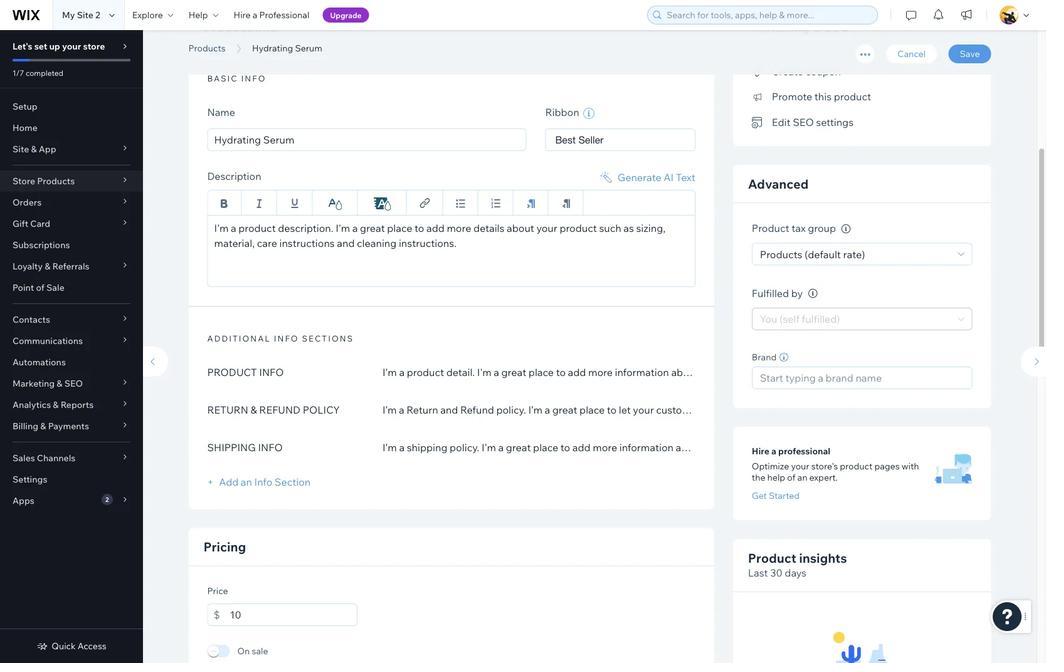 Task type: locate. For each thing, give the bounding box(es) containing it.
1 vertical spatial of
[[788, 472, 796, 483]]

hire inside hydrating serum form
[[752, 446, 770, 457]]

2 vertical spatial product
[[748, 551, 797, 566]]

products link
[[182, 42, 232, 55]]

an left info
[[241, 476, 252, 488]]

price
[[207, 586, 228, 597]]

1 horizontal spatial 2
[[105, 496, 109, 504]]

1 vertical spatial info
[[258, 441, 283, 454]]

sale
[[46, 282, 64, 293]]

info left sections
[[274, 334, 299, 344]]

None text field
[[230, 604, 358, 627]]

1 horizontal spatial hire
[[752, 446, 770, 457]]

& right "billing"
[[40, 421, 46, 432]]

description.
[[278, 222, 334, 235]]

i'm up and
[[336, 222, 350, 235]]

product inside product insights last 30 days
[[748, 551, 797, 566]]

0 horizontal spatial seo
[[64, 378, 83, 389]]

0 vertical spatial products
[[189, 43, 226, 54]]

i'm
[[214, 222, 229, 235], [336, 222, 350, 235]]

marketing & seo inside hydrating serum form
[[748, 19, 851, 35]]

promote coupon image
[[752, 66, 765, 77]]

generate ai text
[[618, 171, 696, 184]]

1 horizontal spatial an
[[798, 472, 808, 483]]

2 horizontal spatial your
[[791, 461, 810, 472]]

info for additional
[[274, 334, 299, 344]]

sidebar element
[[0, 30, 143, 664]]

serum down 'upgrade' button
[[302, 27, 373, 56]]

info down additional info sections
[[259, 366, 284, 379]]

0 vertical spatial marketing
[[748, 19, 810, 35]]

seo down automations link
[[64, 378, 83, 389]]

of
[[36, 282, 44, 293], [788, 472, 796, 483]]

1 vertical spatial site
[[13, 144, 29, 155]]

product up 30
[[748, 551, 797, 566]]

marketing & seo up analytics & reports
[[13, 378, 83, 389]]

your down professional
[[791, 461, 810, 472]]

$
[[214, 609, 220, 622]]

a up optimize
[[772, 446, 777, 457]]

cancel button
[[887, 45, 937, 63]]

and
[[337, 237, 355, 250]]

app
[[39, 144, 56, 155]]

hire right help button
[[234, 9, 251, 20]]

marketing up analytics
[[13, 378, 55, 389]]

2 right my
[[95, 9, 100, 20]]

site inside dropdown button
[[13, 144, 29, 155]]

info
[[255, 19, 278, 35], [241, 73, 266, 83], [274, 334, 299, 344]]

you
[[760, 313, 778, 326]]

info tooltip image
[[809, 289, 818, 299]]

products up 'orders' dropdown button
[[37, 176, 75, 187]]

sales channels button
[[0, 448, 143, 469]]

product left such
[[560, 222, 597, 235]]

1 horizontal spatial seo
[[793, 116, 814, 129]]

advanced
[[748, 176, 809, 192]]

product inside the optimize your store's product pages with the help of an expert.
[[840, 461, 873, 472]]

0 vertical spatial info
[[255, 19, 278, 35]]

started
[[769, 491, 800, 502]]

promote this product
[[772, 90, 872, 103]]

2 vertical spatial your
[[791, 461, 810, 472]]

policy
[[303, 404, 340, 416]]

your inside the optimize your store's product pages with the help of an expert.
[[791, 461, 810, 472]]

apps
[[13, 496, 34, 507]]

point of sale link
[[0, 277, 143, 299]]

2 vertical spatial info
[[274, 334, 299, 344]]

1 horizontal spatial marketing
[[748, 19, 810, 35]]

2
[[95, 9, 100, 20], [105, 496, 109, 504]]

marketing & seo inside dropdown button
[[13, 378, 83, 389]]

1/7 completed
[[13, 68, 63, 77]]

a left great
[[352, 222, 358, 235]]

0 horizontal spatial i'm
[[214, 222, 229, 235]]

subscriptions
[[13, 240, 70, 251]]

marketing up create
[[748, 19, 810, 35]]

section
[[275, 476, 311, 488]]

info
[[259, 366, 284, 379], [258, 441, 283, 454]]

2 horizontal spatial seo
[[824, 19, 851, 35]]

products down help button
[[189, 43, 226, 54]]

2 vertical spatial products
[[760, 248, 803, 261]]

care
[[257, 237, 277, 250]]

loyalty & referrals
[[13, 261, 89, 272]]

2 i'm from the left
[[336, 222, 350, 235]]

1 vertical spatial hire
[[752, 446, 770, 457]]

products down the product tax group
[[760, 248, 803, 261]]

1 vertical spatial marketing
[[13, 378, 55, 389]]

store
[[83, 41, 105, 52]]

30
[[771, 567, 783, 580]]

contacts button
[[0, 309, 143, 331]]

your right about at top
[[537, 222, 558, 235]]

return
[[207, 404, 248, 416]]

product left "pages"
[[840, 461, 873, 472]]

a left the professional
[[253, 9, 258, 20]]

info for product
[[255, 19, 278, 35]]

0 vertical spatial info
[[259, 366, 284, 379]]

i'm up material,
[[214, 222, 229, 235]]

material,
[[214, 237, 255, 250]]

1 horizontal spatial products
[[189, 43, 226, 54]]

info up the basic info
[[255, 19, 278, 35]]

&
[[813, 19, 821, 35], [31, 144, 37, 155], [45, 261, 50, 272], [57, 378, 62, 389], [53, 400, 59, 411], [251, 404, 257, 416], [40, 421, 46, 432]]

my
[[62, 9, 75, 20]]

0 vertical spatial of
[[36, 282, 44, 293]]

1 i'm from the left
[[214, 222, 229, 235]]

0 vertical spatial 2
[[95, 9, 100, 20]]

an left expert.
[[798, 472, 808, 483]]

hydrating serum form
[[137, 8, 1047, 664]]

hydrating up the basic info
[[189, 27, 297, 56]]

help button
[[181, 0, 226, 30]]

instructions
[[279, 237, 335, 250]]

1 horizontal spatial your
[[537, 222, 558, 235]]

info for product info
[[259, 366, 284, 379]]

marketing & seo up the create coupon button
[[748, 19, 851, 35]]

0 horizontal spatial your
[[62, 41, 81, 52]]

2 vertical spatial seo
[[64, 378, 83, 389]]

1 horizontal spatial site
[[77, 9, 93, 20]]

seo up coupon at the top right of page
[[824, 19, 851, 35]]

of inside point of sale link
[[36, 282, 44, 293]]

description
[[207, 170, 261, 183]]

info up add an info section
[[258, 441, 283, 454]]

hire
[[234, 9, 251, 20], [752, 446, 770, 457]]

payments
[[48, 421, 89, 432]]

0 horizontal spatial marketing
[[13, 378, 55, 389]]

orders button
[[0, 192, 143, 213]]

0 horizontal spatial site
[[13, 144, 29, 155]]

billing & payments button
[[0, 416, 143, 437]]

product right this
[[834, 90, 872, 103]]

& left app
[[31, 144, 37, 155]]

& right loyalty
[[45, 261, 50, 272]]

of left sale
[[36, 282, 44, 293]]

marketing & seo button
[[0, 373, 143, 395]]

product info
[[207, 366, 284, 379]]

explore
[[132, 9, 163, 20]]

seo inside button
[[793, 116, 814, 129]]

home link
[[0, 117, 143, 139]]

product up products link
[[204, 19, 252, 35]]

referrals
[[52, 261, 89, 272]]

refund
[[259, 404, 301, 416]]

0 vertical spatial product
[[204, 19, 252, 35]]

an
[[798, 472, 808, 483], [241, 476, 252, 488]]

& for loyalty & referrals dropdown button
[[45, 261, 50, 272]]

save button
[[949, 45, 992, 63]]

more
[[447, 222, 471, 235]]

store's
[[812, 461, 838, 472]]

0 horizontal spatial marketing & seo
[[13, 378, 83, 389]]

your right up
[[62, 41, 81, 52]]

best
[[556, 134, 576, 146]]

text
[[676, 171, 696, 184]]

a for hire a professional
[[253, 9, 258, 20]]

1 vertical spatial product
[[752, 222, 790, 235]]

of right help on the bottom of the page
[[788, 472, 796, 483]]

a
[[253, 9, 258, 20], [231, 222, 236, 235], [352, 222, 358, 235], [772, 446, 777, 457]]

hydrating
[[189, 27, 297, 56], [252, 43, 293, 54]]

0 vertical spatial your
[[62, 41, 81, 52]]

0 vertical spatial hire
[[234, 9, 251, 20]]

0 vertical spatial site
[[77, 9, 93, 20]]

& left reports
[[53, 400, 59, 411]]

1 vertical spatial info
[[241, 73, 266, 83]]

1 vertical spatial your
[[537, 222, 558, 235]]

1 vertical spatial products
[[37, 176, 75, 187]]

contacts
[[13, 314, 50, 325]]

product left "tax"
[[752, 222, 790, 235]]

1 vertical spatial marketing & seo
[[13, 378, 83, 389]]

hire up optimize
[[752, 446, 770, 457]]

0 vertical spatial marketing & seo
[[748, 19, 851, 35]]

& for marketing & seo dropdown button
[[57, 378, 62, 389]]

2 down the settings link
[[105, 496, 109, 504]]

info right basic
[[241, 73, 266, 83]]

hydrating down hire a professional link
[[252, 43, 293, 54]]

i'm a product description. i'm a great place to add more details about your product such as sizing, material, care instructions and cleaning instructions.
[[214, 222, 666, 250]]

site down home
[[13, 144, 29, 155]]

& up analytics & reports
[[57, 378, 62, 389]]

0 horizontal spatial an
[[241, 476, 252, 488]]

0 horizontal spatial hire
[[234, 9, 251, 20]]

basic
[[207, 73, 238, 83]]

my site 2
[[62, 9, 100, 20]]

1 horizontal spatial i'm
[[336, 222, 350, 235]]

0 horizontal spatial of
[[36, 282, 44, 293]]

seo right edit
[[793, 116, 814, 129]]

add an info section link
[[207, 476, 311, 488]]

add an info section
[[217, 476, 311, 488]]

2 horizontal spatial products
[[760, 248, 803, 261]]

generate
[[618, 171, 662, 184]]

a up material,
[[231, 222, 236, 235]]

1 horizontal spatial marketing & seo
[[748, 19, 851, 35]]

product inside button
[[834, 90, 872, 103]]

site
[[77, 9, 93, 20], [13, 144, 29, 155]]

fulfilled)
[[802, 313, 840, 326]]

ribbon
[[545, 106, 582, 119]]

create coupon
[[772, 65, 841, 77]]

0 horizontal spatial products
[[37, 176, 75, 187]]

site right my
[[77, 9, 93, 20]]

hydrating serum
[[189, 27, 373, 56], [252, 43, 322, 54]]

1 horizontal spatial of
[[788, 472, 796, 483]]

up
[[49, 41, 60, 52]]

1 vertical spatial seo
[[793, 116, 814, 129]]

(default
[[805, 248, 841, 261]]

0 vertical spatial seo
[[824, 19, 851, 35]]

1 vertical spatial 2
[[105, 496, 109, 504]]



Task type: vqa. For each thing, say whether or not it's contained in the screenshot.
'You (self fulfilled)'
yes



Task type: describe. For each thing, give the bounding box(es) containing it.
professional
[[779, 446, 831, 457]]

basic info
[[207, 73, 266, 83]]

0 horizontal spatial 2
[[95, 9, 100, 20]]

such
[[599, 222, 622, 235]]

products for products (default rate)
[[760, 248, 803, 261]]

completed
[[26, 68, 63, 77]]

seo settings image
[[752, 117, 765, 128]]

sale
[[252, 646, 268, 657]]

marketing inside dropdown button
[[13, 378, 55, 389]]

the
[[752, 472, 766, 483]]

point
[[13, 282, 34, 293]]

site & app
[[13, 144, 56, 155]]

info
[[254, 476, 272, 488]]

pricing
[[204, 540, 246, 555]]

coupon
[[806, 65, 841, 77]]

an inside the optimize your store's product pages with the help of an expert.
[[798, 472, 808, 483]]

best seller
[[556, 134, 604, 146]]

seller
[[579, 134, 604, 146]]

quick access
[[52, 641, 106, 652]]

fulfilled by
[[752, 287, 803, 300]]

as
[[624, 222, 634, 235]]

help
[[189, 9, 208, 20]]

seo inside dropdown button
[[64, 378, 83, 389]]

communications
[[13, 336, 83, 347]]

great
[[360, 222, 385, 235]]

your inside i'm a product description. i'm a great place to add more details about your product such as sizing, material, care instructions and cleaning instructions.
[[537, 222, 558, 235]]

billing & payments
[[13, 421, 89, 432]]

reports
[[61, 400, 94, 411]]

promote
[[772, 90, 813, 103]]

sales
[[13, 453, 35, 464]]

quick access button
[[37, 641, 106, 653]]

ai
[[664, 171, 674, 184]]

analytics
[[13, 400, 51, 411]]

product for product tax group
[[752, 222, 790, 235]]

subscriptions link
[[0, 235, 143, 256]]

instructions.
[[399, 237, 457, 250]]

analytics & reports
[[13, 400, 94, 411]]

shipping
[[207, 441, 256, 454]]

automations
[[13, 357, 66, 368]]

upgrade
[[330, 10, 362, 20]]

with
[[902, 461, 919, 472]]

& for site & app dropdown button
[[31, 144, 37, 155]]

fulfilled
[[752, 287, 789, 300]]

info for basic
[[241, 73, 266, 83]]

1/7
[[13, 68, 24, 77]]

products inside popup button
[[37, 176, 75, 187]]

return & refund policy
[[207, 404, 340, 416]]

create
[[772, 65, 804, 77]]

sizing,
[[636, 222, 666, 235]]

Search for tools, apps, help & more... field
[[663, 6, 874, 24]]

& for billing & payments popup button
[[40, 421, 46, 432]]

a for hire a professional
[[772, 446, 777, 457]]

let's
[[13, 41, 32, 52]]

product insights last 30 days
[[748, 551, 847, 580]]

hire for hire a professional
[[234, 9, 251, 20]]

communications button
[[0, 331, 143, 352]]

product up care
[[239, 222, 276, 235]]

products for products
[[189, 43, 226, 54]]

sales channels
[[13, 453, 76, 464]]

false text field
[[207, 215, 696, 287]]

products (default rate)
[[760, 248, 865, 261]]

name
[[207, 106, 235, 119]]

promote image
[[752, 91, 765, 103]]

product for product info
[[204, 19, 252, 35]]

card
[[30, 218, 50, 229]]

days
[[785, 567, 807, 580]]

settings link
[[0, 469, 143, 491]]

orders
[[13, 197, 42, 208]]

product info
[[204, 19, 278, 35]]

tax
[[792, 222, 806, 235]]

2 inside sidebar element
[[105, 496, 109, 504]]

help
[[768, 472, 786, 483]]

cancel
[[898, 48, 926, 59]]

shipping info
[[207, 441, 283, 454]]

& for analytics & reports popup button
[[53, 400, 59, 411]]

get
[[752, 491, 767, 502]]

hire for hire a professional
[[752, 446, 770, 457]]

get started
[[752, 491, 800, 502]]

edit seo settings
[[772, 116, 854, 129]]

your inside sidebar element
[[62, 41, 81, 52]]

info tooltip image
[[842, 224, 851, 234]]

(self
[[780, 313, 800, 326]]

let's set up your store
[[13, 41, 105, 52]]

& up coupon at the top right of page
[[813, 19, 821, 35]]

Start typing a brand name field
[[757, 368, 968, 389]]

info for shipping info
[[258, 441, 283, 454]]

expert.
[[810, 472, 838, 483]]

automations link
[[0, 352, 143, 373]]

serum down the professional
[[295, 43, 322, 54]]

& right 'return'
[[251, 404, 257, 416]]

of inside the optimize your store's product pages with the help of an expert.
[[788, 472, 796, 483]]

rate)
[[844, 248, 865, 261]]

pages
[[875, 461, 900, 472]]

settings
[[13, 474, 47, 485]]

marketing inside hydrating serum form
[[748, 19, 810, 35]]

last
[[748, 567, 768, 580]]

optimize
[[752, 461, 789, 472]]

hire a professional
[[234, 9, 310, 20]]

store products
[[13, 176, 75, 187]]

Add a product name text field
[[207, 129, 527, 151]]

loyalty & referrals button
[[0, 256, 143, 277]]

on
[[237, 646, 250, 657]]

group
[[808, 222, 836, 235]]

cleaning
[[357, 237, 397, 250]]

get started link
[[752, 491, 800, 502]]

site & app button
[[0, 139, 143, 160]]

store
[[13, 176, 35, 187]]

generate ai text button
[[599, 170, 696, 185]]

about
[[507, 222, 534, 235]]

optimize your store's product pages with the help of an expert.
[[752, 461, 919, 483]]

a for i'm a product description. i'm a great place to add more details about your product such as sizing, material, care instructions and cleaning instructions.
[[231, 222, 236, 235]]



